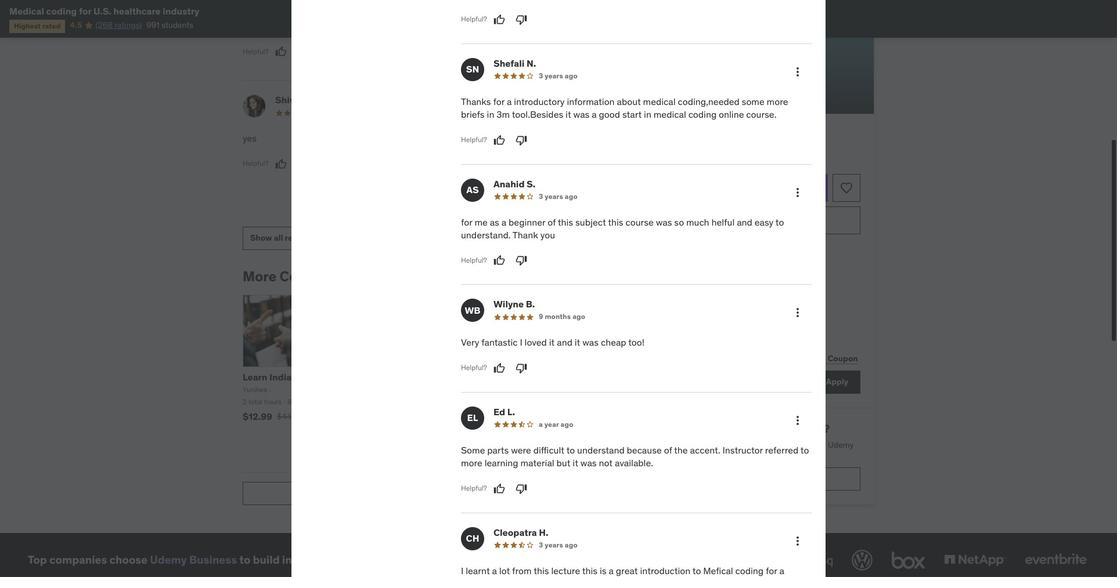 Task type: vqa. For each thing, say whether or not it's contained in the screenshot.
bottom data
no



Task type: locate. For each thing, give the bounding box(es) containing it.
1 vertical spatial the
[[674, 445, 688, 456]]

subject
[[576, 216, 606, 228]]

learn inside learn supply chain management
[[381, 372, 406, 383]]

i inside i learnt a lot from this lecture this is a great introduction to mefical coding for a
[[461, 565, 464, 577]]

0 vertical spatial of
[[548, 216, 556, 228]]

on
[[738, 302, 747, 312]]

20
[[432, 421, 440, 430]]

0 vertical spatial introductory
[[514, 96, 565, 107]]

0 horizontal spatial total
[[248, 398, 263, 406]]

2 horizontal spatial 2
[[736, 422, 743, 436]]

in
[[487, 109, 494, 120], [644, 109, 652, 120], [628, 146, 636, 157], [603, 159, 610, 170]]

this right the subject
[[608, 216, 623, 228]]

anytime,
[[722, 452, 752, 462]]

3 years ago for bottommost mark review by shefali n. as unhelpful image
[[533, 108, 572, 117]]

wb
[[465, 305, 481, 316]]

good for the top mark review by shefali n. as unhelpful image
[[599, 109, 620, 120]]

this inside button
[[770, 93, 787, 104]]

learn inside learn revenue cycle management
[[520, 372, 545, 383]]

0 vertical spatial left
[[414, 7, 428, 19]]

0 vertical spatial apply
[[804, 354, 826, 364]]

price!
[[768, 154, 788, 164]]

management up 3.4
[[520, 383, 578, 394]]

apply inside button
[[804, 354, 826, 364]]

available.
[[615, 458, 653, 469]]

years for additional actions for review by cleopatra h. icon
[[545, 541, 563, 550]]

netapp image
[[942, 548, 1009, 574]]

it inside some parts were difficult to understand because of the accent.  instructor referred to more learning material but it was not available.
[[573, 458, 578, 469]]

i left the "like"
[[343, 0, 345, 6]]

and inside for me as a beginner of this subject this course was so much helful and easy to understand. thank you
[[737, 216, 753, 228]]

1 vertical spatial start
[[581, 159, 600, 170]]

and left pick
[[309, 7, 325, 19]]

apply for apply coupon
[[804, 354, 826, 364]]

coding right mefical
[[736, 565, 764, 577]]

0 horizontal spatial course.
[[513, 172, 543, 183]]

apply down the apply coupon button
[[826, 377, 849, 388]]

0 horizontal spatial 2 total hours
[[243, 398, 282, 406]]

of
[[548, 216, 556, 228], [664, 445, 672, 456]]

anahid s.
[[494, 178, 536, 190]]

mark review by shefali n. as helpful image up anahid
[[493, 135, 505, 146]]

0 horizontal spatial 2
[[243, 398, 247, 406]]

mark review by shefali n. as helpful image for the top mark review by shefali n. as unhelpful image
[[493, 135, 505, 146]]

0 vertical spatial course
[[279, 7, 307, 19]]

guarantee
[[793, 244, 825, 253]]

$12.99 $44.99
[[243, 411, 303, 423]]

1 vertical spatial mark review by shefali n. as helpful image
[[488, 197, 499, 209]]

yunikee
[[243, 386, 267, 394]]

course. for the top mark review by shefali n. as unhelpful image
[[746, 109, 777, 120]]

2 vertical spatial course
[[626, 216, 654, 228]]

sn for bottommost mark review by shefali n. as unhelpful image
[[460, 100, 473, 112]]

more courses by
[[243, 268, 356, 286]]

2 total hours down yunikee
[[243, 398, 282, 406]]

1 horizontal spatial udemy
[[828, 440, 854, 451]]

cleopatra h.
[[494, 527, 549, 539]]

sn
[[466, 63, 479, 75], [460, 100, 473, 112]]

course. for bottommost mark review by shefali n. as unhelpful image
[[513, 172, 543, 183]]

wilyne b.
[[494, 299, 535, 310]]

1 vertical spatial online
[[486, 172, 511, 183]]

3 for additional actions for review by shefali n. image
[[539, 71, 543, 80]]

the inside some parts were difficult to understand because of the accent.  instructor referred to more learning material but it was not available.
[[674, 445, 688, 456]]

understand
[[275, 0, 323, 6], [577, 445, 625, 456]]

learn indian sign language yunikee .
[[243, 372, 365, 394]]

2 horizontal spatial learn
[[520, 372, 545, 383]]

apply left coupon on the right bottom of the page
[[804, 354, 826, 364]]

learn
[[243, 372, 267, 383], [381, 372, 406, 383], [520, 372, 545, 383]]

management left the chain
[[381, 383, 440, 394]]

1 vertical spatial thanks for a introductory information about medical coding,needed some more briefs in 3m tool.besides it was a good start in medical coding online course.
[[455, 133, 645, 183]]

1 horizontal spatial start
[[622, 109, 642, 120]]

1 vertical spatial total
[[526, 421, 540, 430]]

mark review by wilyne b. as helpful image
[[493, 363, 505, 374]]

3 learn from the left
[[520, 372, 545, 383]]

information
[[567, 96, 615, 107], [561, 133, 609, 144]]

learn left supply
[[381, 372, 406, 383]]

i left learnt
[[461, 565, 464, 577]]

0 vertical spatial online
[[719, 109, 744, 120]]

introduction
[[640, 565, 691, 577]]

coding up days
[[689, 109, 717, 120]]

some parts were difficult to understand because of the accent.  instructor referred to more learning material but it was not available.
[[461, 445, 809, 469]]

1 horizontal spatial $12.99
[[520, 434, 550, 446]]

instructor
[[723, 445, 763, 456]]

management inside learn revenue cycle management
[[520, 383, 578, 394]]

learn revenue cycle management
[[520, 372, 611, 394]]

hours left 18
[[541, 421, 559, 430]]

some for the top mark review by shefali n. as unhelpful image
[[742, 96, 765, 107]]

2 for learn indian sign language
[[243, 398, 247, 406]]

1 horizontal spatial management
[[520, 383, 578, 394]]

and up pick
[[325, 0, 340, 6]]

days
[[709, 154, 727, 164]]

course down additional actions for review by shefali n. image
[[789, 93, 819, 104]]

coding up 'rated'
[[46, 5, 77, 17]]

supply
[[408, 372, 439, 383]]

great
[[616, 565, 638, 577]]

online left s.
[[486, 172, 511, 183]]

2 total hours down 3.4
[[520, 421, 559, 430]]

0 vertical spatial 3m
[[497, 109, 510, 120]]

18 lectures
[[565, 421, 599, 430]]

sn for the top mark review by shefali n. as unhelpful image
[[466, 63, 479, 75]]

highest
[[14, 22, 41, 30]]

3
[[539, 71, 543, 80], [533, 108, 537, 117], [703, 154, 708, 164], [539, 192, 543, 201], [539, 541, 543, 550]]

course inside button
[[789, 93, 819, 104]]

left right where
[[414, 7, 428, 19]]

mark review by shefali n. as unhelpful image
[[515, 135, 527, 146], [510, 197, 521, 209]]

companies
[[49, 554, 107, 568]]

0 vertical spatial hours
[[264, 398, 282, 406]]

1 vertical spatial some
[[554, 146, 577, 157]]

the right stop
[[263, 7, 277, 19]]

helpful?
[[461, 15, 487, 23], [455, 21, 481, 30], [243, 47, 269, 56], [461, 135, 487, 144], [243, 159, 269, 168], [455, 198, 481, 207], [461, 256, 487, 265], [461, 364, 487, 372], [461, 484, 487, 493]]

left
[[414, 7, 428, 19], [729, 154, 741, 164]]

83
[[288, 398, 296, 406]]

tv
[[790, 302, 800, 312]]

0 horizontal spatial 3m
[[455, 159, 469, 170]]

online for bottommost mark review by shefali n. as unhelpful image
[[486, 172, 511, 183]]

access
[[744, 440, 769, 451]]

abuse
[[449, 489, 472, 499]]

mark review by shefali n. as helpful image
[[493, 135, 505, 146], [488, 197, 499, 209]]

1 vertical spatial hours
[[541, 421, 559, 430]]

0 horizontal spatial management
[[381, 383, 440, 394]]

0 vertical spatial $12.99
[[243, 411, 272, 423]]

understand right easy
[[275, 0, 323, 6]]

2 total hours for learn revenue cycle management
[[520, 421, 559, 430]]

1 horizontal spatial course
[[626, 216, 654, 228]]

to up anywhere.
[[771, 440, 778, 451]]

2 total hours
[[243, 398, 282, 406], [520, 421, 559, 430]]

and left easy
[[737, 216, 753, 228]]

and left "tv"
[[775, 302, 789, 312]]

$12.99 down year
[[520, 434, 550, 446]]

0 vertical spatial information
[[567, 96, 615, 107]]

0 vertical spatial understand
[[275, 0, 323, 6]]

where
[[382, 7, 407, 19]]

0 horizontal spatial learn
[[243, 372, 267, 383]]

additional actions for review by anahid s. image
[[791, 186, 805, 200]]

helpful? for the "mark review by wilyne b. as unhelpful" "icon"
[[461, 364, 487, 372]]

more
[[767, 96, 788, 107], [579, 146, 600, 157], [758, 422, 785, 436], [461, 458, 483, 469]]

1 management from the left
[[381, 383, 440, 394]]

introductory
[[514, 96, 565, 107], [508, 133, 559, 144]]

1 vertical spatial 2 total hours
[[520, 421, 559, 430]]

this right at
[[752, 154, 766, 164]]

1 horizontal spatial 2
[[520, 421, 524, 430]]

left left at
[[729, 154, 741, 164]]

the left get
[[674, 445, 688, 456]]

lectures right 83
[[298, 398, 323, 406]]

tool.besides
[[512, 109, 563, 120], [471, 159, 522, 170]]

0 vertical spatial udemy
[[828, 440, 854, 451]]

1 vertical spatial coding,needed
[[490, 146, 552, 157]]

1 horizontal spatial 3m
[[497, 109, 510, 120]]

to inside i learnt a lot from this lecture this is a great introduction to mefical coding for a
[[693, 565, 701, 577]]

buy
[[757, 215, 774, 226]]

0 vertical spatial mark review by shefali n. as unhelpful image
[[515, 135, 527, 146]]

0 horizontal spatial lectures
[[298, 398, 323, 406]]

preview this course button
[[677, 3, 875, 114]]

1 horizontal spatial some
[[742, 96, 765, 107]]

learn inside learn indian sign language yunikee .
[[243, 372, 267, 383]]

1 vertical spatial understand
[[577, 445, 625, 456]]

too!
[[628, 337, 645, 349]]

medical
[[643, 96, 676, 107], [654, 109, 686, 120], [455, 146, 488, 157], [612, 159, 645, 170]]

1 horizontal spatial coding,needed
[[678, 96, 740, 107]]

to inside the training 2 or more people? get your team access to 25,000+ top udemy courses anytime, anywhere.
[[771, 440, 778, 451]]

mark review by tonya h. as helpful image
[[275, 46, 287, 58]]

people?
[[788, 422, 830, 436]]

mark review by shefali n. as helpful image up as
[[488, 197, 499, 209]]

to right buy
[[776, 216, 784, 228]]

years for the "additional actions for review by anahid s." icon
[[545, 192, 563, 201]]

more inside the training 2 or more people? get your team access to 25,000+ top udemy courses anytime, anywhere.
[[758, 422, 785, 436]]

left inside easy to understand and i like being able to stop the course and pick back up where i left off.
[[414, 7, 428, 19]]

and
[[325, 0, 340, 6], [309, 7, 325, 19], [737, 216, 753, 228], [775, 302, 789, 312], [557, 337, 573, 349]]

coding up as
[[455, 172, 484, 183]]

learn for learn supply chain management
[[381, 372, 406, 383]]

medical coding for u.s. healthcare industry
[[9, 5, 199, 17]]

learn up yunikee
[[243, 372, 267, 383]]

3m
[[497, 109, 510, 120], [455, 159, 469, 170]]

total down yunikee
[[248, 398, 263, 406]]

to right easy
[[264, 0, 273, 6]]

stop
[[243, 7, 261, 19]]

coding
[[46, 5, 77, 17], [689, 109, 717, 120], [455, 172, 484, 183], [736, 565, 764, 577]]

3 years ago for the top mark review by shefali n. as unhelpful image
[[539, 71, 578, 80]]

hours down .
[[264, 398, 282, 406]]

eventbrite image
[[1023, 548, 1089, 574]]

0 vertical spatial about
[[617, 96, 641, 107]]

1 horizontal spatial the
[[674, 445, 688, 456]]

2 down 3.4
[[520, 421, 524, 430]]

difficult
[[534, 445, 565, 456]]

1 vertical spatial apply
[[826, 377, 849, 388]]

1 vertical spatial shefali n.
[[488, 94, 530, 106]]

online down preview
[[719, 109, 744, 120]]

mefical
[[703, 565, 733, 577]]

to left mefical
[[693, 565, 701, 577]]

for me as a beginner of this subject this course was so much helful and easy to understand. thank you
[[461, 216, 784, 241]]

1 horizontal spatial total
[[526, 421, 540, 430]]

ago for additional actions for review by wilyne b. image at bottom
[[573, 313, 585, 321]]

management inside learn supply chain management
[[381, 383, 440, 394]]

1 vertical spatial course
[[789, 93, 819, 104]]

back
[[347, 7, 367, 19]]

learn supply chain management
[[381, 372, 467, 394]]

1 vertical spatial of
[[664, 445, 672, 456]]

mark review by ed l. as helpful image
[[493, 484, 505, 495]]

1 horizontal spatial 2 total hours
[[520, 421, 559, 430]]

course left so
[[626, 216, 654, 228]]

course up mark review by tonya h. as helpful 'image'
[[279, 7, 307, 19]]

lectures right 18
[[574, 421, 599, 430]]

ago for additional actions for review by ed l. icon on the right bottom
[[561, 420, 574, 429]]

1 vertical spatial briefs
[[603, 146, 626, 157]]

course. down preview
[[746, 109, 777, 120]]

0 horizontal spatial of
[[548, 216, 556, 228]]

2 horizontal spatial lectures
[[574, 421, 599, 430]]

2 left "or"
[[736, 422, 743, 436]]

management for supply
[[381, 383, 440, 394]]

0 horizontal spatial left
[[414, 7, 428, 19]]

0 vertical spatial 2 total hours
[[243, 398, 282, 406]]

this left the subject
[[558, 216, 573, 228]]

mark review by vishruta as helpful image
[[488, 20, 499, 32]]

0 horizontal spatial course
[[279, 7, 307, 19]]

0 horizontal spatial udemy
[[150, 554, 187, 568]]

material
[[521, 458, 554, 469]]

learn revenue cycle management link
[[520, 372, 611, 394]]

0 vertical spatial sn
[[466, 63, 479, 75]]

management for revenue
[[520, 383, 578, 394]]

now
[[776, 215, 795, 226]]

lectures right 20
[[442, 421, 467, 430]]

1 vertical spatial n.
[[521, 94, 530, 106]]

to left the top
[[801, 445, 809, 456]]

2 down yunikee
[[243, 398, 247, 406]]

to inside for me as a beginner of this subject this course was so much helful and easy to understand. thank you
[[776, 216, 784, 228]]

business
[[189, 554, 237, 568]]

2
[[243, 398, 247, 406], [520, 421, 524, 430], [736, 422, 743, 436]]

for inside for me as a beginner of this subject this course was so much helful and easy to understand. thank you
[[461, 216, 472, 228]]

1 vertical spatial about
[[611, 133, 635, 144]]

1 horizontal spatial online
[[719, 109, 744, 120]]

2 learn from the left
[[381, 372, 406, 383]]

lectures
[[298, 398, 323, 406], [442, 421, 467, 430], [574, 421, 599, 430]]

course. up beginner on the top left of page
[[513, 172, 543, 183]]

1 vertical spatial 3m
[[455, 159, 469, 170]]

1 vertical spatial shefali
[[488, 94, 519, 106]]

1 horizontal spatial of
[[664, 445, 672, 456]]

as
[[490, 216, 499, 228]]

easy
[[755, 216, 774, 228]]

hours for learn indian sign language
[[264, 398, 282, 406]]

volkswagen image
[[850, 548, 875, 574]]

apply coupon button
[[801, 348, 861, 371]]

learn for learn revenue cycle management
[[520, 372, 545, 383]]

mark review by ed l. as unhelpful image
[[515, 484, 527, 495]]

pick
[[327, 7, 344, 19]]

shivali
[[275, 94, 305, 106]]

courses
[[280, 268, 334, 286]]

understand up the 'not'
[[577, 445, 625, 456]]

1 horizontal spatial left
[[729, 154, 741, 164]]

1 horizontal spatial hours
[[541, 421, 559, 430]]

$12.99 down yunikee
[[243, 411, 272, 423]]

of right because
[[664, 445, 672, 456]]

0 horizontal spatial some
[[554, 146, 577, 157]]

1 horizontal spatial lectures
[[442, 421, 467, 430]]

0 horizontal spatial start
[[581, 159, 600, 170]]

udemy right the top
[[828, 440, 854, 451]]

show all reviews button
[[243, 227, 322, 250]]

0 horizontal spatial briefs
[[461, 109, 485, 120]]

0 horizontal spatial $12.99
[[243, 411, 272, 423]]

build
[[253, 554, 280, 568]]

1 vertical spatial good
[[558, 159, 579, 170]]

learn left revenue
[[520, 372, 545, 383]]

0 horizontal spatial hours
[[264, 398, 282, 406]]

1 horizontal spatial understand
[[577, 445, 625, 456]]

this right preview
[[770, 93, 787, 104]]

0 vertical spatial coding,needed
[[678, 96, 740, 107]]

1 vertical spatial left
[[729, 154, 741, 164]]

mark review by shefali n. as unhelpful image up anahid s.
[[515, 135, 527, 146]]

30-day money-back guarantee
[[726, 244, 825, 253]]

0 horizontal spatial coding,needed
[[490, 146, 552, 157]]

1 vertical spatial udemy
[[150, 554, 187, 568]]

i left loved
[[520, 337, 522, 349]]

mark review by shefali n. as unhelpful image down anahid s.
[[510, 197, 521, 209]]

0 horizontal spatial understand
[[275, 0, 323, 6]]

i right where
[[409, 7, 412, 19]]

ed l.
[[494, 406, 515, 418]]

0 vertical spatial n.
[[527, 57, 536, 69]]

day
[[738, 244, 750, 253]]

students
[[162, 20, 193, 30]]

1 vertical spatial introductory
[[508, 133, 559, 144]]

0 vertical spatial course.
[[746, 109, 777, 120]]

0 vertical spatial tool.besides
[[512, 109, 563, 120]]

this
[[770, 93, 787, 104], [752, 154, 766, 164], [558, 216, 573, 228], [608, 216, 623, 228], [534, 565, 549, 577], [582, 565, 598, 577]]

apply inside apply 'button'
[[826, 377, 849, 388]]

about for bottommost mark review by shefali n. as unhelpful image
[[611, 133, 635, 144]]

2 management from the left
[[520, 383, 578, 394]]

about
[[617, 96, 641, 107], [611, 133, 635, 144]]

1 vertical spatial sn
[[460, 100, 473, 112]]

1 horizontal spatial course.
[[746, 109, 777, 120]]

9 months ago
[[539, 313, 585, 321]]

at
[[743, 154, 751, 164]]

3 years ago for mark review by anahid s. as unhelpful image
[[539, 192, 578, 201]]

apply for apply
[[826, 377, 849, 388]]

0 vertical spatial the
[[263, 7, 277, 19]]

2 horizontal spatial course
[[789, 93, 819, 104]]

of up you
[[548, 216, 556, 228]]

1 horizontal spatial briefs
[[603, 146, 626, 157]]

total down 3.4
[[526, 421, 540, 430]]

1 learn from the left
[[243, 372, 267, 383]]

anywhere.
[[754, 452, 791, 462]]

0 horizontal spatial good
[[558, 159, 579, 170]]

udemy right choose at the bottom of page
[[150, 554, 187, 568]]



Task type: describe. For each thing, give the bounding box(es) containing it.
about for the top mark review by shefali n. as unhelpful image
[[617, 96, 641, 107]]

lecture
[[551, 565, 580, 577]]

0 vertical spatial shefali
[[494, 57, 525, 69]]

understand inside some parts were difficult to understand because of the accent.  instructor referred to more learning material but it was not available.
[[577, 445, 625, 456]]

additional actions for review by shefali n. image
[[791, 65, 805, 79]]

parts
[[487, 445, 509, 456]]

0 vertical spatial briefs
[[461, 109, 485, 120]]

or
[[745, 422, 756, 436]]

from
[[512, 565, 532, 577]]

helpful? for mark review by vishruta as unhelpful icon
[[455, 21, 481, 30]]

preview this course
[[733, 93, 819, 104]]

was inside for me as a beginner of this subject this course was so much helful and easy to understand. thank you
[[656, 216, 672, 228]]

a inside for me as a beginner of this subject this course was so much helful and easy to understand. thank you
[[502, 216, 507, 228]]

team
[[724, 440, 742, 451]]

mark review by vishruta as unhelpful image
[[510, 20, 521, 32]]

some for bottommost mark review by shefali n. as unhelpful image
[[554, 146, 577, 157]]

2 total hours for learn indian sign language
[[243, 398, 282, 406]]

991 students
[[147, 20, 193, 30]]

of inside some parts were difficult to understand because of the accent.  instructor referred to more learning material but it was not available.
[[664, 445, 672, 456]]

additional actions for review by cleopatra h. image
[[791, 535, 805, 549]]

learn supply chain management link
[[381, 372, 467, 394]]

Enter Coupon text field
[[691, 371, 814, 394]]

courses
[[691, 452, 720, 462]]

training 2 or more people? get your team access to 25,000+ top udemy courses anytime, anywhere.
[[691, 422, 854, 462]]

so
[[674, 216, 684, 228]]

career
[[342, 554, 375, 568]]

0 vertical spatial start
[[622, 109, 642, 120]]

for inside i learnt a lot from this lecture this is a great introduction to mefical coding for a
[[766, 565, 777, 577]]

83 lectures
[[288, 398, 323, 406]]

l.
[[507, 406, 515, 418]]

mark review by wilyne b. as unhelpful image
[[515, 363, 527, 374]]

course inside for me as a beginner of this subject this course was so much helful and easy to understand. thank you
[[626, 216, 654, 228]]

apply coupon
[[804, 354, 858, 364]]

top companies choose udemy business to build in-demand career skills.
[[28, 554, 408, 568]]

$12.99 for $12.99 $44.99
[[243, 411, 272, 423]]

months
[[545, 313, 571, 321]]

preview
[[733, 93, 768, 104]]

buy now button
[[691, 207, 861, 235]]

1 vertical spatial tool.besides
[[471, 159, 522, 170]]

lectures for learn indian sign language
[[298, 398, 323, 406]]

0 vertical spatial thanks for a introductory information about medical coding,needed some more briefs in 3m tool.besides it was a good start in medical coding online course.
[[461, 96, 788, 120]]

language
[[322, 372, 365, 383]]

n. for the top mark review by shefali n. as unhelpful image
[[527, 57, 536, 69]]

b.
[[526, 299, 535, 310]]

good for bottommost mark review by shefali n. as unhelpful image
[[558, 159, 579, 170]]

of inside for me as a beginner of this subject this course was so much helful and easy to understand. thank you
[[548, 216, 556, 228]]

total for learn revenue cycle management
[[526, 421, 540, 430]]

additional actions for review by ed l. image
[[791, 414, 805, 428]]

helpful? for bottommost mark review by shefali n. as unhelpful image
[[455, 198, 481, 207]]

3 days left at this price!
[[703, 154, 788, 164]]

helpful? for mark review by ed l. as unhelpful image
[[461, 484, 487, 493]]

mark review by anahid s. as helpful image
[[493, 255, 505, 267]]

this left is
[[582, 565, 598, 577]]

you
[[540, 229, 555, 241]]

understand.
[[461, 229, 511, 241]]

to up but
[[567, 445, 575, 456]]

hours for learn revenue cycle management
[[541, 421, 559, 430]]

ratings)
[[114, 20, 142, 30]]

all
[[274, 233, 283, 244]]

3 for the "additional actions for review by anahid s." icon
[[539, 192, 543, 201]]

$12.99 for $12.99
[[520, 434, 550, 446]]

box image
[[889, 548, 928, 574]]

much
[[686, 216, 709, 228]]

2 inside the training 2 or more people? get your team access to 25,000+ top udemy courses anytime, anywhere.
[[736, 422, 743, 436]]

ago for the "additional actions for review by anahid s." icon
[[565, 192, 578, 201]]

thank
[[513, 229, 538, 241]]

n. for bottommost mark review by shefali n. as unhelpful image
[[521, 94, 530, 106]]

helpful? for mark review by anahid s. as unhelpful image
[[461, 256, 487, 265]]

more inside some parts were difficult to understand because of the accent.  instructor referred to more learning material but it was not available.
[[461, 458, 483, 469]]

3m for the top mark review by shefali n. as unhelpful image
[[497, 109, 510, 120]]

your
[[706, 440, 722, 451]]

was inside some parts were difficult to understand because of the accent.  instructor referred to more learning material but it was not available.
[[581, 458, 597, 469]]

access on mobile and tv
[[710, 302, 800, 312]]

easy
[[243, 0, 262, 6]]

(268
[[96, 20, 113, 30]]

learn for learn indian sign language yunikee .
[[243, 372, 267, 383]]

3 for additional actions for review by cleopatra h. icon
[[539, 541, 543, 550]]

referred
[[765, 445, 799, 456]]

this right from
[[534, 565, 549, 577]]

demand
[[297, 554, 340, 568]]

ago for additional actions for review by cleopatra h. icon
[[565, 541, 578, 550]]

1 vertical spatial thanks
[[455, 133, 485, 144]]

accent.
[[690, 445, 720, 456]]

0 vertical spatial shefali n.
[[494, 57, 536, 69]]

nasdaq image
[[769, 548, 836, 574]]

online for the top mark review by shefali n. as unhelpful image
[[719, 109, 744, 120]]

to left build on the bottom of page
[[239, 554, 250, 568]]

fantastic
[[482, 337, 518, 349]]

like
[[347, 0, 362, 6]]

helpful? for mark review by shivali g. as unhelpful icon
[[461, 15, 487, 23]]

top
[[814, 440, 826, 451]]

training
[[691, 422, 734, 436]]

top
[[28, 554, 47, 568]]

learn indian sign language link
[[243, 372, 365, 383]]

udemy inside the training 2 or more people? get your team access to 25,000+ top udemy courses anytime, anywhere.
[[828, 440, 854, 451]]

medical
[[9, 5, 44, 17]]

mark review by shivali g. as helpful image
[[275, 158, 287, 170]]

years for additional actions for review by shefali n. image
[[545, 71, 563, 80]]

more
[[243, 268, 277, 286]]

ago for additional actions for review by shefali n. image
[[565, 71, 578, 80]]

shivali g.
[[275, 94, 316, 106]]

understand inside easy to understand and i like being able to stop the course and pick back up where i left off.
[[275, 0, 323, 6]]

mark review by anahid s. as unhelpful image
[[515, 255, 527, 267]]

lectures for learn revenue cycle management
[[574, 421, 599, 430]]

anahid
[[494, 178, 525, 190]]

lot
[[499, 565, 510, 577]]

coding inside i learnt a lot from this lecture this is a great introduction to mefical coding for a
[[736, 565, 764, 577]]

not
[[599, 458, 613, 469]]

mark review by shefali n. as helpful image for bottommost mark review by shefali n. as unhelpful image
[[488, 197, 499, 209]]

0 vertical spatial thanks
[[461, 96, 491, 107]]

30-
[[726, 244, 738, 253]]

money-
[[751, 244, 775, 253]]

wishlist image
[[840, 181, 854, 195]]

able
[[390, 0, 407, 6]]

$44.99
[[277, 412, 303, 422]]

yes
[[243, 133, 257, 144]]

industry
[[163, 5, 199, 17]]

1 vertical spatial mark review by shefali n. as unhelpful image
[[510, 197, 521, 209]]

rated
[[42, 22, 61, 30]]

buy now
[[757, 215, 795, 226]]

u.s.
[[93, 5, 111, 17]]

h.
[[539, 527, 549, 539]]

mark review by shivali g. as unhelpful image
[[515, 14, 527, 25]]

udemy business link
[[150, 554, 237, 568]]

2 for learn revenue cycle management
[[520, 421, 524, 430]]

mobile
[[749, 302, 773, 312]]

report abuse
[[420, 489, 472, 499]]

course inside easy to understand and i like being able to stop the course and pick back up where i left off.
[[279, 7, 307, 19]]

mark review by shivali g. as helpful image
[[493, 14, 505, 25]]

ed
[[494, 406, 505, 418]]

off.
[[243, 20, 256, 32]]

reviews
[[285, 233, 315, 244]]

indian
[[269, 372, 297, 383]]

s.
[[527, 178, 536, 190]]

total for learn indian sign language
[[248, 398, 263, 406]]

3m for bottommost mark review by shefali n. as unhelpful image
[[455, 159, 469, 170]]

the inside easy to understand and i like being able to stop the course and pick back up where i left off.
[[263, 7, 277, 19]]

year
[[545, 420, 559, 429]]

to right able
[[409, 0, 418, 6]]

beginner
[[473, 421, 502, 430]]

and down 9 months ago
[[557, 337, 573, 349]]

helpful? for the top mark review by shefali n. as unhelpful image
[[461, 135, 487, 144]]

access
[[710, 302, 736, 312]]

very fantastic i loved it and it was cheap too!
[[461, 337, 645, 349]]

being
[[364, 0, 387, 6]]

el
[[467, 412, 478, 424]]

coupon
[[828, 354, 858, 364]]

revenue
[[547, 372, 585, 383]]

some
[[461, 445, 485, 456]]

cheap
[[601, 337, 626, 349]]

choose
[[110, 554, 148, 568]]

1 vertical spatial information
[[561, 133, 609, 144]]

.
[[269, 386, 271, 394]]

additional actions for review by wilyne b. image
[[791, 306, 805, 320]]



